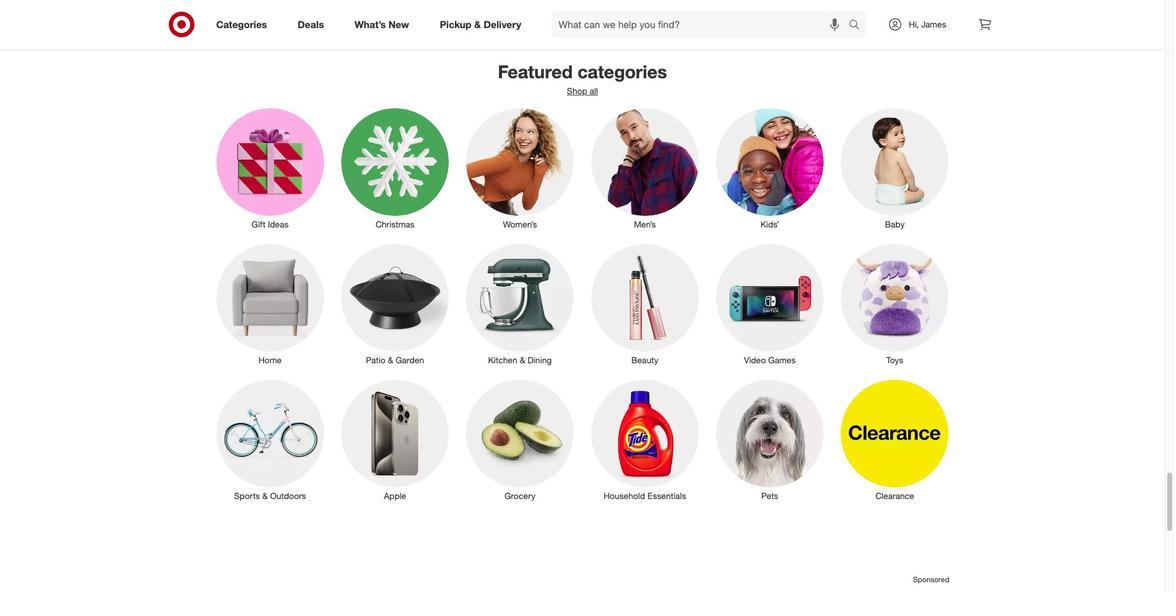 Task type: locate. For each thing, give the bounding box(es) containing it.
sponsored
[[913, 575, 949, 584]]

shop all link
[[567, 86, 598, 96]]

& for patio
[[388, 355, 393, 365]]

kitchen
[[488, 355, 517, 365]]

grocery link
[[458, 378, 583, 502]]

patio & garden
[[366, 355, 424, 365]]

kids' link
[[707, 106, 832, 231]]

all
[[590, 86, 598, 96]]

baby link
[[832, 106, 957, 231]]

& right patio
[[388, 355, 393, 365]]

video games link
[[707, 242, 832, 366]]

video
[[744, 355, 766, 365]]

apple
[[384, 491, 406, 501]]

apple link
[[333, 378, 458, 502]]

hi, james
[[909, 19, 946, 29]]

& right sports in the left bottom of the page
[[262, 491, 268, 501]]

what's new link
[[344, 11, 425, 38]]

What can we help you find? suggestions appear below search field
[[551, 11, 852, 38]]

household essentials link
[[583, 378, 707, 502]]

sports & outdoors
[[234, 491, 306, 501]]

patio
[[366, 355, 385, 365]]

christmas link
[[333, 106, 458, 231]]

search button
[[844, 11, 873, 40]]

baby
[[885, 219, 905, 229]]

gift ideas link
[[208, 106, 333, 231]]

categories link
[[206, 11, 282, 38]]

shop
[[567, 86, 587, 96]]

& inside "link"
[[262, 491, 268, 501]]

&
[[474, 18, 481, 30], [388, 355, 393, 365], [520, 355, 525, 365], [262, 491, 268, 501]]

& left the "dining"
[[520, 355, 525, 365]]

sports & outdoors link
[[208, 378, 333, 502]]

games
[[768, 355, 796, 365]]

& right pickup on the left top of page
[[474, 18, 481, 30]]

categories
[[216, 18, 267, 30]]

& for kitchen
[[520, 355, 525, 365]]

household
[[604, 491, 645, 501]]

video games
[[744, 355, 796, 365]]

beauty
[[632, 355, 659, 365]]

grocery
[[505, 491, 536, 501]]

dining
[[528, 355, 552, 365]]

& for pickup
[[474, 18, 481, 30]]



Task type: describe. For each thing, give the bounding box(es) containing it.
toys link
[[832, 242, 957, 366]]

women's link
[[458, 106, 583, 231]]

new
[[389, 18, 409, 30]]

categories
[[578, 60, 667, 82]]

beauty link
[[583, 242, 707, 366]]

featured
[[498, 60, 573, 82]]

pickup
[[440, 18, 472, 30]]

outdoors
[[270, 491, 306, 501]]

deals link
[[287, 11, 339, 38]]

christmas
[[376, 219, 415, 229]]

gift
[[252, 219, 265, 229]]

pickup & delivery link
[[429, 11, 537, 38]]

household essentials
[[604, 491, 686, 501]]

pickup & delivery
[[440, 18, 521, 30]]

garden
[[396, 355, 424, 365]]

deals
[[298, 18, 324, 30]]

hi,
[[909, 19, 919, 29]]

men's link
[[583, 106, 707, 231]]

kids'
[[761, 219, 779, 229]]

men's
[[634, 219, 656, 229]]

pets
[[761, 491, 778, 501]]

search
[[844, 19, 873, 32]]

toys
[[886, 355, 903, 365]]

patio & garden link
[[333, 242, 458, 366]]

home link
[[208, 242, 333, 366]]

women's
[[503, 219, 537, 229]]

featured categories shop all
[[498, 60, 667, 96]]

pets link
[[707, 378, 832, 502]]

home
[[259, 355, 282, 365]]

ideas
[[268, 219, 289, 229]]

kitchen & dining link
[[458, 242, 583, 366]]

clearance link
[[832, 378, 957, 502]]

sports
[[234, 491, 260, 501]]

james
[[921, 19, 946, 29]]

gift ideas
[[252, 219, 289, 229]]

clearance
[[876, 491, 914, 501]]

delivery
[[484, 18, 521, 30]]

what's
[[355, 18, 386, 30]]

what's new
[[355, 18, 409, 30]]

kitchen & dining
[[488, 355, 552, 365]]

essentials
[[648, 491, 686, 501]]

& for sports
[[262, 491, 268, 501]]



Task type: vqa. For each thing, say whether or not it's contained in the screenshot.
the left /
no



